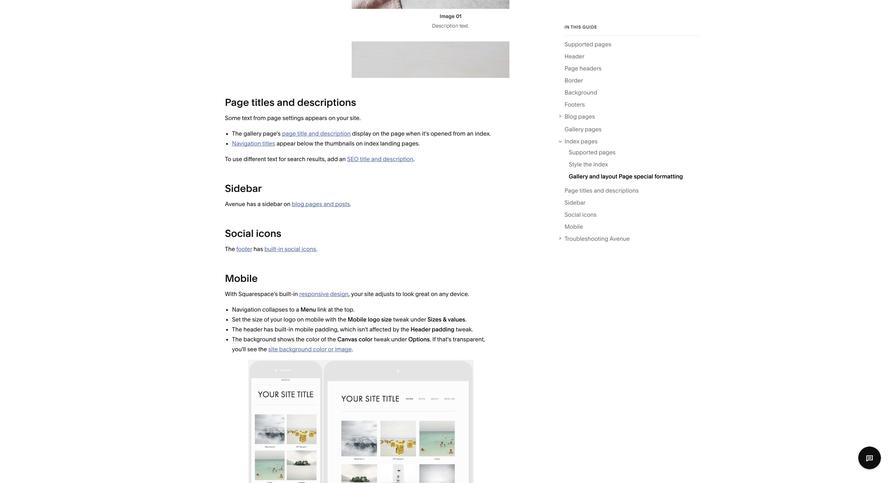 Task type: vqa. For each thing, say whether or not it's contained in the screenshot.


Task type: describe. For each thing, give the bounding box(es) containing it.
1 vertical spatial has
[[254, 246, 263, 253]]

description inside the gallery page's page title and description display on the page when it's opened from an index. navigation titles appear below the thumbnails on index landing pages.
[[320, 130, 351, 137]]

0 vertical spatial icons
[[582, 211, 597, 218]]

and down "style the index" "link"
[[589, 173, 600, 180]]

your for ,
[[351, 291, 363, 298]]

gallery for gallery and layout page special formatting
[[569, 173, 588, 180]]

image
[[335, 346, 352, 353]]

header
[[243, 326, 262, 333]]

an inside the gallery page's page title and description display on the page when it's opened from an index. navigation titles appear below the thumbnails on index landing pages.
[[467, 130, 474, 137]]

style the index link
[[569, 160, 608, 172]]

if
[[432, 336, 436, 343]]

device.
[[450, 291, 469, 298]]

0 horizontal spatial icons
[[256, 228, 281, 240]]

mobile inside navigation collapses to a menu link at the top. set the size of your logo on mobile with the mobile logo size tweak under sizes & values . the header has built-in mobile padding, which isn't affected by the header padding tweak.
[[348, 316, 367, 323]]

settings
[[282, 115, 304, 122]]

0 vertical spatial sidebar
[[225, 183, 262, 195]]

link
[[317, 306, 327, 313]]

index inside "link"
[[593, 161, 608, 168]]

use
[[233, 156, 242, 163]]

background
[[565, 89, 597, 96]]

affected
[[369, 326, 391, 333]]

pages up style the index in the top right of the page
[[599, 149, 616, 156]]

menu
[[301, 306, 316, 313]]

some text from page settings appears on your site.
[[225, 115, 361, 122]]

page headers link
[[565, 63, 602, 76]]

1 vertical spatial description
[[383, 156, 413, 163]]

0 vertical spatial social
[[565, 211, 581, 218]]

under inside navigation collapses to a menu link at the top. set the size of your logo on mobile with the mobile logo size tweak under sizes & values . the header has built-in mobile padding, which isn't affected by the header padding tweak.
[[410, 316, 426, 323]]

blog pages link
[[565, 112, 699, 122]]

you'll
[[232, 346, 246, 353]]

your inside navigation collapses to a menu link at the top. set the size of your logo on mobile with the mobile logo size tweak under sizes & values . the header has built-in mobile padding, which isn't affected by the header padding tweak.
[[270, 316, 282, 323]]

design
[[330, 291, 349, 298]]

it's
[[422, 130, 429, 137]]

0 vertical spatial page titles and descriptions
[[225, 96, 356, 109]]

color up the site background color or image .
[[306, 336, 320, 343]]

1 size from the left
[[252, 316, 263, 323]]

page's
[[263, 130, 281, 137]]

on left 'any'
[[431, 291, 438, 298]]

display
[[352, 130, 371, 137]]

0 vertical spatial supported
[[565, 41, 593, 48]]

the background shows the color of the canvas color tweak under options
[[232, 336, 430, 343]]

0 vertical spatial has
[[247, 201, 256, 208]]

troubleshooting
[[565, 235, 608, 242]]

collapses
[[262, 306, 288, 313]]

0 vertical spatial mobile
[[305, 316, 324, 323]]

top.
[[344, 306, 355, 313]]

isn't
[[357, 326, 368, 333]]

blog pages
[[565, 113, 595, 120]]

color down isn't
[[359, 336, 373, 343]]

site background color or image .
[[268, 346, 353, 353]]

0 vertical spatial avenue
[[225, 201, 245, 208]]

the inside . if that's transparent, you'll see the
[[258, 346, 267, 353]]

troubleshooting avenue link
[[565, 234, 699, 244]]

that's
[[437, 336, 451, 343]]

index pages button
[[557, 137, 699, 147]]

headers
[[580, 65, 602, 72]]

sidebar
[[262, 201, 282, 208]]

1 vertical spatial an
[[339, 156, 346, 163]]

adjusts
[[375, 291, 395, 298]]

0 vertical spatial from
[[253, 115, 266, 122]]

0 vertical spatial in
[[278, 246, 283, 253]]

and up some text from page settings appears on your site.
[[277, 96, 295, 109]]

this
[[571, 24, 581, 30]]

1 vertical spatial page titles and descriptions
[[565, 187, 639, 194]]

appears
[[305, 115, 327, 122]]

tweak inside navigation collapses to a menu link at the top. set the size of your logo on mobile with the mobile logo size tweak under sizes & values . the header has built-in mobile padding, which isn't affected by the header padding tweak.
[[393, 316, 409, 323]]

header inside navigation collapses to a menu link at the top. set the size of your logo on mobile with the mobile logo size tweak under sizes & values . the header has built-in mobile padding, which isn't affected by the header padding tweak.
[[411, 326, 430, 333]]

with
[[325, 316, 336, 323]]

below
[[297, 140, 313, 147]]

results,
[[307, 156, 326, 163]]

the inside navigation collapses to a menu link at the top. set the size of your logo on mobile with the mobile logo size tweak under sizes & values . the header has built-in mobile padding, which isn't affected by the header padding tweak.
[[232, 326, 242, 333]]

on left blog
[[284, 201, 291, 208]]

. inside navigation collapses to a menu link at the top. set the size of your logo on mobile with the mobile logo size tweak under sizes & values . the header has built-in mobile padding, which isn't affected by the header padding tweak.
[[465, 316, 467, 323]]

border
[[565, 77, 583, 84]]

1 horizontal spatial sidebar
[[565, 199, 586, 206]]

0 vertical spatial supported pages
[[565, 41, 611, 48]]

mobile link
[[565, 222, 583, 234]]

index.
[[475, 130, 491, 137]]

0 vertical spatial descriptions
[[297, 96, 356, 109]]

a inside navigation collapses to a menu link at the top. set the size of your logo on mobile with the mobile logo size tweak under sizes & values . the header has built-in mobile padding, which isn't affected by the header padding tweak.
[[296, 306, 299, 313]]

page headers
[[565, 65, 602, 72]]

the inside "link"
[[583, 161, 592, 168]]

site.
[[350, 115, 361, 122]]

border link
[[565, 76, 583, 88]]

1 horizontal spatial text
[[267, 156, 277, 163]]

navigation inside the gallery page's page title and description display on the page when it's opened from an index. navigation titles appear below the thumbnails on index landing pages.
[[232, 140, 261, 147]]

0 horizontal spatial social icons
[[225, 228, 281, 240]]

gallery pages link
[[565, 125, 602, 137]]

0 vertical spatial site
[[364, 291, 374, 298]]

padding,
[[315, 326, 339, 333]]

the gallery page's page title and description display on the page when it's opened from an index. navigation titles appear below the thumbnails on index landing pages.
[[232, 130, 491, 147]]

1 vertical spatial site
[[268, 346, 278, 353]]

in this guide
[[565, 24, 597, 30]]

navigation titles link
[[232, 140, 275, 147]]

squarespace's
[[238, 291, 278, 298]]

set
[[232, 316, 241, 323]]

pages.
[[402, 140, 420, 147]]

2 size from the left
[[381, 316, 392, 323]]

add
[[327, 156, 338, 163]]

0 vertical spatial header
[[565, 53, 585, 60]]

different
[[244, 156, 266, 163]]

index pages link
[[565, 137, 699, 147]]

index
[[565, 138, 579, 145]]

values
[[448, 316, 465, 323]]

site background color or image link
[[268, 346, 352, 353]]

2 vertical spatial icons
[[302, 246, 316, 253]]

sizes
[[428, 316, 442, 323]]

footer link
[[236, 246, 252, 253]]

formatting
[[655, 173, 683, 180]]

pages up the index pages
[[585, 126, 602, 133]]

and inside the gallery page's page title and description display on the page when it's opened from an index. navigation titles appear below the thumbnails on index landing pages.
[[309, 130, 319, 137]]

appear
[[277, 140, 296, 147]]

social
[[285, 246, 300, 253]]

1 vertical spatial mobile
[[295, 326, 313, 333]]

padding
[[432, 326, 454, 333]]

to use different text for search results, add an seo title and description .
[[225, 156, 415, 163]]

0 horizontal spatial under
[[391, 336, 407, 343]]

gallery and layout page special formatting
[[569, 173, 683, 180]]

pages up gallery pages
[[578, 113, 595, 120]]

page titles and descriptions link
[[565, 186, 639, 198]]

color left or
[[313, 346, 327, 353]]

troubleshooting avenue button
[[557, 234, 699, 244]]

of inside navigation collapses to a menu link at the top. set the size of your logo on mobile with the mobile logo size tweak under sizes & values . the header has built-in mobile padding, which isn't affected by the header padding tweak.
[[264, 316, 269, 323]]

0 vertical spatial to
[[396, 291, 401, 298]]

and down landing at the top of the page
[[371, 156, 382, 163]]

on right appears
[[329, 115, 335, 122]]

0 vertical spatial text
[[242, 115, 252, 122]]

seo
[[347, 156, 359, 163]]

see
[[247, 346, 257, 353]]

and left posts
[[324, 201, 334, 208]]

options
[[408, 336, 430, 343]]

1 vertical spatial title
[[360, 156, 370, 163]]

responsive design link
[[299, 291, 349, 298]]

at
[[328, 306, 333, 313]]

when
[[406, 130, 421, 137]]

for
[[279, 156, 286, 163]]

0 vertical spatial mobile
[[565, 223, 583, 230]]

footer
[[236, 246, 252, 253]]



Task type: locate. For each thing, give the bounding box(es) containing it.
1 horizontal spatial descriptions
[[605, 187, 639, 194]]

1 horizontal spatial mobile
[[348, 316, 367, 323]]

built-in social icons link
[[264, 246, 316, 253]]

on down display
[[356, 140, 363, 147]]

0 vertical spatial supported pages link
[[565, 39, 611, 51]]

social up footer
[[225, 228, 254, 240]]

2 vertical spatial built-
[[275, 326, 289, 333]]

the right set
[[242, 316, 251, 323]]

a left menu
[[296, 306, 299, 313]]

page inside page titles and descriptions link
[[565, 187, 578, 194]]

gallery for gallery pages
[[565, 126, 584, 133]]

thumbnails
[[325, 140, 355, 147]]

an
[[467, 130, 474, 137], [339, 156, 346, 163]]

0 vertical spatial background
[[243, 336, 276, 343]]

built- left social
[[264, 246, 278, 253]]

descriptions up appears
[[297, 96, 356, 109]]

to
[[396, 291, 401, 298], [289, 306, 295, 313]]

1 horizontal spatial social icons
[[565, 211, 597, 218]]

on inside navigation collapses to a menu link at the top. set the size of your logo on mobile with the mobile logo size tweak under sizes & values . the header has built-in mobile padding, which isn't affected by the header padding tweak.
[[297, 316, 304, 323]]

1 horizontal spatial tweak
[[393, 316, 409, 323]]

mobile up with
[[225, 273, 258, 285]]

background for site
[[279, 346, 312, 353]]

the down page title and description link
[[315, 140, 323, 147]]

footers
[[565, 101, 585, 108]]

pages down gallery pages link at the right top of page
[[581, 138, 598, 145]]

page up some
[[225, 96, 249, 109]]

in left responsive
[[293, 291, 298, 298]]

or
[[328, 346, 334, 353]]

mobile
[[305, 316, 324, 323], [295, 326, 313, 333]]

0 horizontal spatial page titles and descriptions
[[225, 96, 356, 109]]

from inside the gallery page's page title and description display on the page when it's opened from an index. navigation titles appear below the thumbnails on index landing pages.
[[453, 130, 466, 137]]

social icons link
[[565, 210, 597, 222]]

posts
[[335, 201, 350, 208]]

titles up sidebar link
[[580, 187, 592, 194]]

0 horizontal spatial social
[[225, 228, 254, 240]]

1 vertical spatial social
[[225, 228, 254, 240]]

2 horizontal spatial your
[[351, 291, 363, 298]]

special
[[634, 173, 653, 180]]

size
[[252, 316, 263, 323], [381, 316, 392, 323]]

supported pages down guide
[[565, 41, 611, 48]]

avenue inside dropdown button
[[610, 235, 630, 242]]

your left site.
[[337, 115, 349, 122]]

0 horizontal spatial index
[[364, 140, 379, 147]]

background down header
[[243, 336, 276, 343]]

. if that's transparent, you'll see the
[[232, 336, 485, 353]]

0 vertical spatial built-
[[264, 246, 278, 253]]

in
[[278, 246, 283, 253], [293, 291, 298, 298], [289, 326, 293, 333]]

descriptions down gallery and layout page special formatting link
[[605, 187, 639, 194]]

navigation inside navigation collapses to a menu link at the top. set the size of your logo on mobile with the mobile logo size tweak under sizes & values . the header has built-in mobile padding, which isn't affected by the header padding tweak.
[[232, 306, 261, 313]]

0 horizontal spatial description
[[320, 130, 351, 137]]

title right seo
[[360, 156, 370, 163]]

in
[[565, 24, 570, 30]]

icons down sidebar link
[[582, 211, 597, 218]]

with squarespace's built-in responsive design , your site adjusts to look great on any device.
[[225, 291, 469, 298]]

supported up header 'link'
[[565, 41, 593, 48]]

has inside navigation collapses to a menu link at the top. set the size of your logo on mobile with the mobile logo size tweak under sizes & values . the header has built-in mobile padding, which isn't affected by the header padding tweak.
[[264, 326, 273, 333]]

header up options
[[411, 326, 430, 333]]

page up sidebar link
[[565, 187, 578, 194]]

the right "at"
[[334, 306, 343, 313]]

0 horizontal spatial header
[[411, 326, 430, 333]]

the up or
[[327, 336, 336, 343]]

1 vertical spatial titles
[[262, 140, 275, 147]]

supported pages up style the index in the top right of the page
[[569, 149, 616, 156]]

navigation down gallery
[[232, 140, 261, 147]]

avenue mobile.png image
[[248, 360, 474, 484]]

of down padding,
[[321, 336, 326, 343]]

page for settings
[[267, 115, 281, 122]]

the for the footer has built-in social icons .
[[225, 246, 235, 253]]

1 horizontal spatial size
[[381, 316, 392, 323]]

titles up page's
[[251, 96, 275, 109]]

footers link
[[565, 100, 585, 112]]

of down "collapses"
[[264, 316, 269, 323]]

the up landing at the top of the page
[[381, 130, 389, 137]]

the down set
[[232, 326, 242, 333]]

1 vertical spatial header
[[411, 326, 430, 333]]

&
[[443, 316, 447, 323]]

2 vertical spatial mobile
[[348, 316, 367, 323]]

0 vertical spatial index
[[364, 140, 379, 147]]

under down by
[[391, 336, 407, 343]]

supported
[[565, 41, 593, 48], [569, 149, 597, 156]]

1 horizontal spatial site
[[364, 291, 374, 298]]

size up affected
[[381, 316, 392, 323]]

1 vertical spatial gallery
[[569, 173, 588, 180]]

0 horizontal spatial mobile
[[225, 273, 258, 285]]

1 vertical spatial to
[[289, 306, 295, 313]]

0 horizontal spatial size
[[252, 316, 263, 323]]

social down sidebar link
[[565, 211, 581, 218]]

gallery pages
[[565, 126, 602, 133]]

0 horizontal spatial background
[[243, 336, 276, 343]]

mobile
[[565, 223, 583, 230], [225, 273, 258, 285], [348, 316, 367, 323]]

0 vertical spatial a
[[258, 201, 261, 208]]

description down landing at the top of the page
[[383, 156, 413, 163]]

social icons down sidebar link
[[565, 211, 597, 218]]

0 horizontal spatial to
[[289, 306, 295, 313]]

any
[[439, 291, 449, 298]]

1 vertical spatial built-
[[279, 291, 293, 298]]

1 vertical spatial your
[[351, 291, 363, 298]]

navigation up set
[[232, 306, 261, 313]]

pages down guide
[[595, 41, 611, 48]]

on
[[329, 115, 335, 122], [372, 130, 379, 137], [356, 140, 363, 147], [284, 201, 291, 208], [431, 291, 438, 298], [297, 316, 304, 323]]

the inside the gallery page's page title and description display on the page when it's opened from an index. navigation titles appear below the thumbnails on index landing pages.
[[232, 130, 242, 137]]

built-
[[264, 246, 278, 253], [279, 291, 293, 298], [275, 326, 289, 333]]

social icons up footer link on the bottom left of page
[[225, 228, 281, 240]]

0 horizontal spatial text
[[242, 115, 252, 122]]

and up below
[[309, 130, 319, 137]]

blog pages button
[[557, 112, 699, 122]]

0 vertical spatial an
[[467, 130, 474, 137]]

background down the shows
[[279, 346, 312, 353]]

index inside the gallery page's page title and description display on the page when it's opened from an index. navigation titles appear below the thumbnails on index landing pages.
[[364, 140, 379, 147]]

of
[[264, 316, 269, 323], [321, 336, 326, 343]]

with
[[225, 291, 237, 298]]

1 horizontal spatial of
[[321, 336, 326, 343]]

index pages
[[565, 138, 598, 145]]

index down display
[[364, 140, 379, 147]]

0 horizontal spatial logo
[[284, 316, 296, 323]]

built- inside navigation collapses to a menu link at the top. set the size of your logo on mobile with the mobile logo size tweak under sizes & values . the header has built-in mobile padding, which isn't affected by the header padding tweak.
[[275, 326, 289, 333]]

mobile up isn't
[[348, 316, 367, 323]]

the right see
[[258, 346, 267, 353]]

a left sidebar
[[258, 201, 261, 208]]

shows
[[277, 336, 294, 343]]

look
[[403, 291, 414, 298]]

0 vertical spatial titles
[[251, 96, 275, 109]]

0 horizontal spatial site
[[268, 346, 278, 353]]

2 vertical spatial titles
[[580, 187, 592, 194]]

header
[[565, 53, 585, 60], [411, 326, 430, 333]]

2 horizontal spatial icons
[[582, 211, 597, 218]]

and down layout
[[594, 187, 604, 194]]

1 vertical spatial supported pages link
[[569, 147, 616, 160]]

page
[[565, 65, 578, 72], [225, 96, 249, 109], [619, 173, 633, 180], [565, 187, 578, 194]]

pages
[[595, 41, 611, 48], [578, 113, 595, 120], [585, 126, 602, 133], [581, 138, 598, 145], [599, 149, 616, 156], [305, 201, 322, 208]]

2 navigation from the top
[[232, 306, 261, 313]]

0 horizontal spatial a
[[258, 201, 261, 208]]

1 horizontal spatial background
[[279, 346, 312, 353]]

blog
[[565, 113, 577, 120]]

on right display
[[372, 130, 379, 137]]

site down the shows
[[268, 346, 278, 353]]

1 horizontal spatial an
[[467, 130, 474, 137]]

0 horizontal spatial an
[[339, 156, 346, 163]]

guide
[[583, 24, 597, 30]]

page inside gallery and layout page special formatting link
[[619, 173, 633, 180]]

0 vertical spatial title
[[297, 130, 307, 137]]

. inside . if that's transparent, you'll see the
[[430, 336, 431, 343]]

from right opened
[[453, 130, 466, 137]]

built- up the shows
[[275, 326, 289, 333]]

great
[[415, 291, 429, 298]]

color
[[306, 336, 320, 343], [359, 336, 373, 343], [313, 346, 327, 353]]

1 vertical spatial of
[[321, 336, 326, 343]]

avenue
[[225, 201, 245, 208], [610, 235, 630, 242]]

2 logo from the left
[[368, 316, 380, 323]]

1 vertical spatial navigation
[[232, 306, 261, 313]]

1 horizontal spatial page
[[282, 130, 296, 137]]

to left 'look'
[[396, 291, 401, 298]]

tweak down affected
[[374, 336, 390, 343]]

gallery down style at the top right of the page
[[569, 173, 588, 180]]

canvas
[[337, 336, 357, 343]]

1 horizontal spatial description
[[383, 156, 413, 163]]

has left sidebar
[[247, 201, 256, 208]]

1 horizontal spatial icons
[[302, 246, 316, 253]]

gallery
[[243, 130, 262, 137]]

sidebar link
[[565, 198, 586, 210]]

from up gallery
[[253, 115, 266, 122]]

text left for
[[267, 156, 277, 163]]

0 vertical spatial under
[[410, 316, 426, 323]]

the left gallery
[[232, 130, 242, 137]]

the right by
[[401, 326, 409, 333]]

tweak
[[393, 316, 409, 323], [374, 336, 390, 343]]

1 horizontal spatial header
[[565, 53, 585, 60]]

tweak.
[[456, 326, 473, 333]]

1 horizontal spatial logo
[[368, 316, 380, 323]]

titles
[[251, 96, 275, 109], [262, 140, 275, 147], [580, 187, 592, 194]]

has right footer
[[254, 246, 263, 253]]

0 horizontal spatial sidebar
[[225, 183, 262, 195]]

background
[[243, 336, 276, 343], [279, 346, 312, 353]]

responsive
[[299, 291, 329, 298]]

an right add
[[339, 156, 346, 163]]

icons right social
[[302, 246, 316, 253]]

description up thumbnails
[[320, 130, 351, 137]]

0 horizontal spatial your
[[270, 316, 282, 323]]

icons
[[582, 211, 597, 218], [256, 228, 281, 240], [302, 246, 316, 253]]

page titles and descriptions down layout
[[565, 187, 639, 194]]

,
[[349, 291, 350, 298]]

in inside navigation collapses to a menu link at the top. set the size of your logo on mobile with the mobile logo size tweak under sizes & values . the header has built-in mobile padding, which isn't affected by the header padding tweak.
[[289, 326, 293, 333]]

title up below
[[297, 130, 307, 137]]

1 vertical spatial tweak
[[374, 336, 390, 343]]

your down "collapses"
[[270, 316, 282, 323]]

the left footer
[[225, 246, 235, 253]]

logo
[[284, 316, 296, 323], [368, 316, 380, 323]]

the up site background color or image link
[[296, 336, 305, 343]]

0 vertical spatial social icons
[[565, 211, 597, 218]]

1 vertical spatial supported
[[569, 149, 597, 156]]

icons up the footer has built-in social icons .
[[256, 228, 281, 240]]

page inside page headers link
[[565, 65, 578, 72]]

supported down the index pages
[[569, 149, 597, 156]]

the for the gallery page's page title and description display on the page when it's opened from an index. navigation titles appear below the thumbnails on index landing pages.
[[232, 130, 242, 137]]

1 vertical spatial from
[[453, 130, 466, 137]]

supported pages link down guide
[[565, 39, 611, 51]]

0 horizontal spatial descriptions
[[297, 96, 356, 109]]

gallery
[[565, 126, 584, 133], [569, 173, 588, 180]]

supported pages link up style the index in the top right of the page
[[569, 147, 616, 160]]

the right with
[[338, 316, 346, 323]]

page up appear
[[282, 130, 296, 137]]

1 vertical spatial avenue
[[610, 235, 630, 242]]

mobile down social icons link
[[565, 223, 583, 230]]

an left index.
[[467, 130, 474, 137]]

2 vertical spatial has
[[264, 326, 273, 333]]

1 navigation from the top
[[232, 140, 261, 147]]

transparent,
[[453, 336, 485, 343]]

sidebar
[[225, 183, 262, 195], [565, 199, 586, 206]]

2 horizontal spatial mobile
[[565, 223, 583, 230]]

the
[[381, 130, 389, 137], [315, 140, 323, 147], [583, 161, 592, 168], [334, 306, 343, 313], [242, 316, 251, 323], [338, 316, 346, 323], [401, 326, 409, 333], [296, 336, 305, 343], [327, 336, 336, 343], [258, 346, 267, 353]]

1 horizontal spatial title
[[360, 156, 370, 163]]

title inside the gallery page's page title and description display on the page when it's opened from an index. navigation titles appear below the thumbnails on index landing pages.
[[297, 130, 307, 137]]

1 vertical spatial sidebar
[[565, 199, 586, 206]]

gallery and layout page special formatting link
[[569, 172, 683, 184]]

0 horizontal spatial tweak
[[374, 336, 390, 343]]

header link
[[565, 51, 585, 63]]

2 horizontal spatial page
[[391, 130, 405, 137]]

size up header
[[252, 316, 263, 323]]

1 horizontal spatial under
[[410, 316, 426, 323]]

to inside navigation collapses to a menu link at the top. set the size of your logo on mobile with the mobile logo size tweak under sizes & values . the header has built-in mobile padding, which isn't affected by the header padding tweak.
[[289, 306, 295, 313]]

0 horizontal spatial avenue
[[225, 201, 245, 208]]

0 horizontal spatial page
[[267, 115, 281, 122]]

1 horizontal spatial to
[[396, 291, 401, 298]]

in left social
[[278, 246, 283, 253]]

which
[[340, 326, 356, 333]]

tweak up by
[[393, 316, 409, 323]]

1 vertical spatial descriptions
[[605, 187, 639, 194]]

blog
[[292, 201, 304, 208]]

background for the
[[243, 336, 276, 343]]

the footer has built-in social icons .
[[225, 246, 317, 253]]

blog pages and posts link
[[292, 201, 350, 208]]

1 logo from the left
[[284, 316, 296, 323]]

1 horizontal spatial social
[[565, 211, 581, 218]]

site left adjusts
[[364, 291, 374, 298]]

has
[[247, 201, 256, 208], [254, 246, 263, 253], [264, 326, 273, 333]]

page titles and descriptions up some text from page settings appears on your site.
[[225, 96, 356, 109]]

page up page's
[[267, 115, 281, 122]]

avenue has a sidebar on blog pages and posts .
[[225, 201, 351, 208]]

gallery up index
[[565, 126, 584, 133]]

1 vertical spatial supported pages
[[569, 149, 616, 156]]

titles inside the gallery page's page title and description display on the page when it's opened from an index. navigation titles appear below the thumbnails on index landing pages.
[[262, 140, 275, 147]]

in up the shows
[[289, 326, 293, 333]]

avenue index gallery.png image
[[239, 0, 555, 78]]

1 vertical spatial background
[[279, 346, 312, 353]]

seo title and description link
[[347, 156, 413, 163]]

titles down page's
[[262, 140, 275, 147]]

under
[[410, 316, 426, 323], [391, 336, 407, 343]]

1 vertical spatial index
[[593, 161, 608, 168]]

your right ,
[[351, 291, 363, 298]]

pages right blog
[[305, 201, 322, 208]]

built- up "collapses"
[[279, 291, 293, 298]]

sidebar up social icons link
[[565, 199, 586, 206]]

layout
[[601, 173, 617, 180]]

your for on
[[337, 115, 349, 122]]

1 horizontal spatial a
[[296, 306, 299, 313]]

page right layout
[[619, 173, 633, 180]]

has right header
[[264, 326, 273, 333]]

the for the background shows the color of the canvas color tweak under options
[[232, 336, 242, 343]]

0 horizontal spatial from
[[253, 115, 266, 122]]

1 vertical spatial text
[[267, 156, 277, 163]]

2 vertical spatial your
[[270, 316, 282, 323]]

to left menu
[[289, 306, 295, 313]]

1 vertical spatial under
[[391, 336, 407, 343]]

style
[[569, 161, 582, 168]]

1 vertical spatial in
[[293, 291, 298, 298]]

page for title
[[282, 130, 296, 137]]

1 vertical spatial icons
[[256, 228, 281, 240]]

troubleshooting avenue
[[565, 235, 630, 242]]



